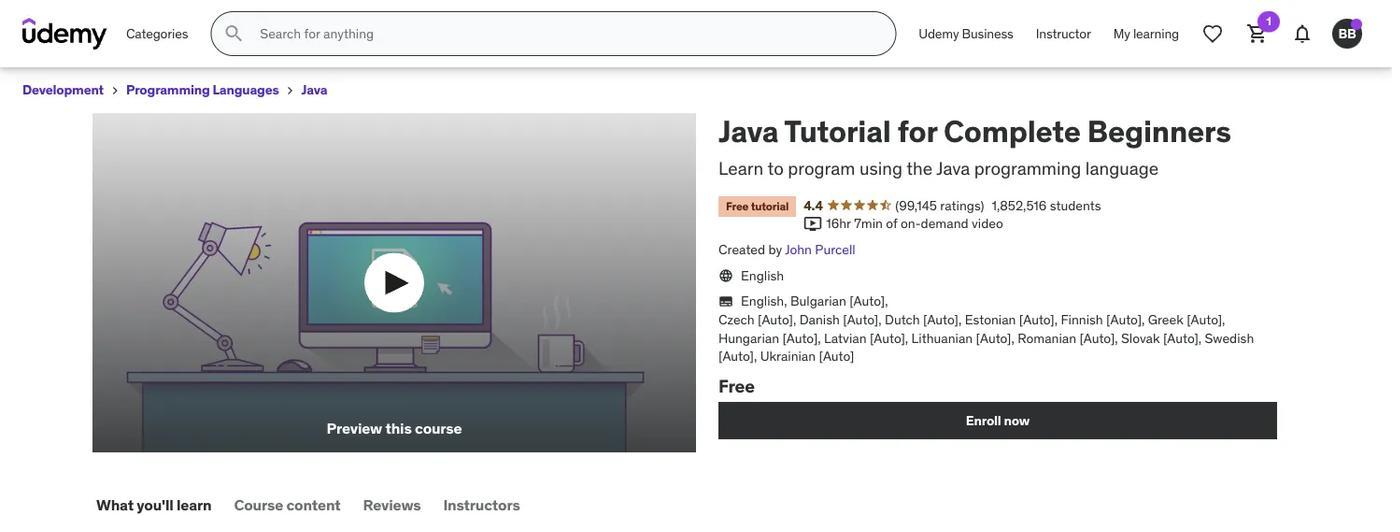 Task type: vqa. For each thing, say whether or not it's contained in the screenshot.
[Auto]
yes



Task type: describe. For each thing, give the bounding box(es) containing it.
java for java tutorial for complete beginners learn to program using the java programming language
[[719, 112, 779, 149]]

java link
[[302, 79, 327, 102]]

[auto], up lithuanian
[[924, 311, 962, 328]]

1 xsmall image from the left
[[108, 83, 123, 98]]

students
[[1050, 197, 1102, 213]]

[auto], up swedish
[[1187, 311, 1226, 328]]

on-
[[901, 215, 921, 232]]

instructors button
[[440, 482, 524, 515]]

1,852,516
[[992, 197, 1047, 213]]

development
[[22, 81, 104, 98]]

for
[[898, 112, 938, 149]]

0 vertical spatial [auto]
[[850, 293, 885, 309]]

programming
[[126, 81, 210, 98]]

[auto], up latvian
[[843, 311, 882, 328]]

preview this course
[[327, 419, 462, 438]]

2 horizontal spatial java
[[937, 157, 971, 180]]

to
[[768, 157, 784, 180]]

instructor link
[[1025, 11, 1103, 56]]

2 xsmall image from the left
[[283, 83, 298, 98]]

[auto], down english, bulgarian
[[758, 311, 797, 328]]

1
[[1267, 14, 1272, 29]]

created by john purcell
[[719, 241, 856, 258]]

content
[[286, 495, 341, 514]]

[auto], down greek
[[1164, 329, 1202, 346]]

notifications image
[[1292, 22, 1314, 45]]

languages
[[213, 81, 279, 98]]

romanian
[[1018, 329, 1077, 346]]

english, bulgarian [auto] , czech [auto], danish [auto], dutch [auto], estonian [auto], finnish [auto], greek [auto], hungarian [auto], latvian [auto], lithuanian [auto], romanian [auto], slovak [auto], swedish [auto], ukrainian [auto]
[[719, 293, 1255, 364]]

beginners
[[1088, 112, 1232, 149]]

learn
[[719, 157, 764, 180]]

[auto], down dutch
[[870, 329, 909, 346]]

latvian
[[824, 329, 867, 346]]

wishlist image
[[1202, 22, 1225, 45]]

the
[[907, 157, 933, 180]]

course
[[234, 495, 283, 514]]

john
[[785, 241, 812, 258]]

instructors
[[444, 495, 520, 514]]

swedish
[[1205, 329, 1255, 346]]

development link
[[22, 79, 104, 102]]

bb
[[1339, 25, 1357, 42]]

[auto], up romanian
[[1020, 311, 1058, 328]]

[auto], down estonian
[[976, 329, 1015, 346]]

what you'll learn
[[96, 495, 212, 514]]

english, bulgarian
[[741, 293, 847, 309]]

16hr
[[827, 215, 851, 232]]

[auto], down finnish
[[1080, 329, 1119, 346]]

[auto], up the slovak at right bottom
[[1107, 311, 1145, 328]]

now
[[1004, 412, 1030, 429]]

bb link
[[1325, 11, 1370, 56]]

programming
[[975, 157, 1082, 180]]

[auto], up ukrainian
[[783, 329, 821, 346]]

demand
[[921, 215, 969, 232]]

tutorial
[[751, 199, 789, 213]]

enroll now button
[[719, 402, 1278, 439]]

reviews
[[363, 495, 421, 514]]

course content
[[234, 495, 341, 514]]

1 link
[[1236, 11, 1281, 56]]

udemy business
[[919, 25, 1014, 42]]

enroll now
[[966, 412, 1030, 429]]

ratings)
[[941, 197, 985, 213]]

course
[[415, 419, 462, 438]]

free for free
[[719, 374, 755, 397]]

programming languages
[[126, 81, 279, 98]]

my learning
[[1114, 25, 1180, 42]]

this
[[385, 419, 412, 438]]

(99,145
[[896, 197, 938, 213]]

udemy image
[[22, 18, 107, 50]]

course content button
[[230, 482, 344, 515]]

programming languages link
[[126, 79, 279, 102]]

greek
[[1149, 311, 1184, 328]]

using
[[860, 157, 903, 180]]

complete
[[944, 112, 1081, 149]]

video
[[972, 215, 1004, 232]]

small image
[[804, 214, 823, 233]]



Task type: locate. For each thing, give the bounding box(es) containing it.
purcell
[[815, 241, 856, 258]]

of
[[886, 215, 898, 232]]

enroll
[[966, 412, 1002, 429]]

java tutorial for complete beginners learn to program using the java programming language
[[719, 112, 1232, 180]]

by
[[769, 241, 783, 258]]

[auto],
[[758, 311, 797, 328], [843, 311, 882, 328], [924, 311, 962, 328], [1020, 311, 1058, 328], [1107, 311, 1145, 328], [1187, 311, 1226, 328], [783, 329, 821, 346], [870, 329, 909, 346], [976, 329, 1015, 346], [1080, 329, 1119, 346], [1164, 329, 1202, 346], [719, 348, 757, 364]]

english
[[741, 267, 784, 284]]

0 vertical spatial java
[[302, 81, 327, 98]]

categories button
[[115, 11, 199, 56]]

xsmall image left java link on the top left of page
[[283, 83, 298, 98]]

czech
[[719, 311, 755, 328]]

my learning link
[[1103, 11, 1191, 56]]

1 horizontal spatial xsmall image
[[283, 83, 298, 98]]

free down hungarian at right bottom
[[719, 374, 755, 397]]

closed captions image
[[719, 294, 734, 309]]

learn
[[177, 495, 212, 514]]

ukrainian
[[761, 348, 816, 364]]

what you'll learn button
[[93, 482, 215, 515]]

1 vertical spatial java
[[719, 112, 779, 149]]

lithuanian
[[912, 329, 973, 346]]

finnish
[[1061, 311, 1104, 328]]

language
[[1086, 157, 1159, 180]]

2 vertical spatial java
[[937, 157, 971, 180]]

you'll
[[137, 495, 173, 514]]

hungarian
[[719, 329, 780, 346]]

business
[[962, 25, 1014, 42]]

0 vertical spatial free
[[726, 199, 749, 213]]

Search for anything text field
[[256, 18, 873, 50]]

created
[[719, 241, 766, 258]]

java right languages
[[302, 81, 327, 98]]

1 vertical spatial [auto]
[[819, 348, 855, 364]]

you have alerts image
[[1352, 19, 1363, 30]]

java right the
[[937, 157, 971, 180]]

udemy business link
[[908, 11, 1025, 56]]

submit search image
[[223, 22, 245, 45]]

xsmall image
[[108, 83, 123, 98], [283, 83, 298, 98]]

slovak
[[1122, 329, 1161, 346]]

my
[[1114, 25, 1131, 42]]

john purcell link
[[785, 241, 856, 258]]

[auto] down latvian
[[819, 348, 855, 364]]

[auto] up dutch
[[850, 293, 885, 309]]

free left tutorial
[[726, 199, 749, 213]]

what
[[96, 495, 134, 514]]

1 horizontal spatial java
[[719, 112, 779, 149]]

0 horizontal spatial xsmall image
[[108, 83, 123, 98]]

(99,145 ratings)
[[896, 197, 985, 213]]

estonian
[[965, 311, 1016, 328]]

free for free tutorial
[[726, 199, 749, 213]]

tutorial
[[785, 112, 891, 149]]

reviews button
[[359, 482, 425, 515]]

java up learn
[[719, 112, 779, 149]]

learning
[[1134, 25, 1180, 42]]

4.4
[[804, 197, 823, 213]]

course language image
[[719, 268, 734, 283]]

shopping cart with 1 item image
[[1247, 22, 1269, 45]]

0 horizontal spatial java
[[302, 81, 327, 98]]

java for java
[[302, 81, 327, 98]]

free tutorial
[[726, 199, 789, 213]]

xsmall image right "development" link
[[108, 83, 123, 98]]

danish
[[800, 311, 840, 328]]

1,852,516 students
[[992, 197, 1102, 213]]

preview
[[327, 419, 382, 438]]

program
[[788, 157, 856, 180]]

dutch
[[885, 311, 920, 328]]

udemy
[[919, 25, 959, 42]]

1 vertical spatial free
[[719, 374, 755, 397]]

[auto]
[[850, 293, 885, 309], [819, 348, 855, 364]]

categories
[[126, 25, 188, 42]]

free
[[726, 199, 749, 213], [719, 374, 755, 397]]

[auto], down hungarian at right bottom
[[719, 348, 757, 364]]

java
[[302, 81, 327, 98], [719, 112, 779, 149], [937, 157, 971, 180]]

preview this course button
[[93, 113, 696, 453]]

instructor
[[1036, 25, 1092, 42]]

7min
[[855, 215, 883, 232]]

16hr 7min of on-demand video
[[827, 215, 1004, 232]]

,
[[885, 293, 888, 309]]



